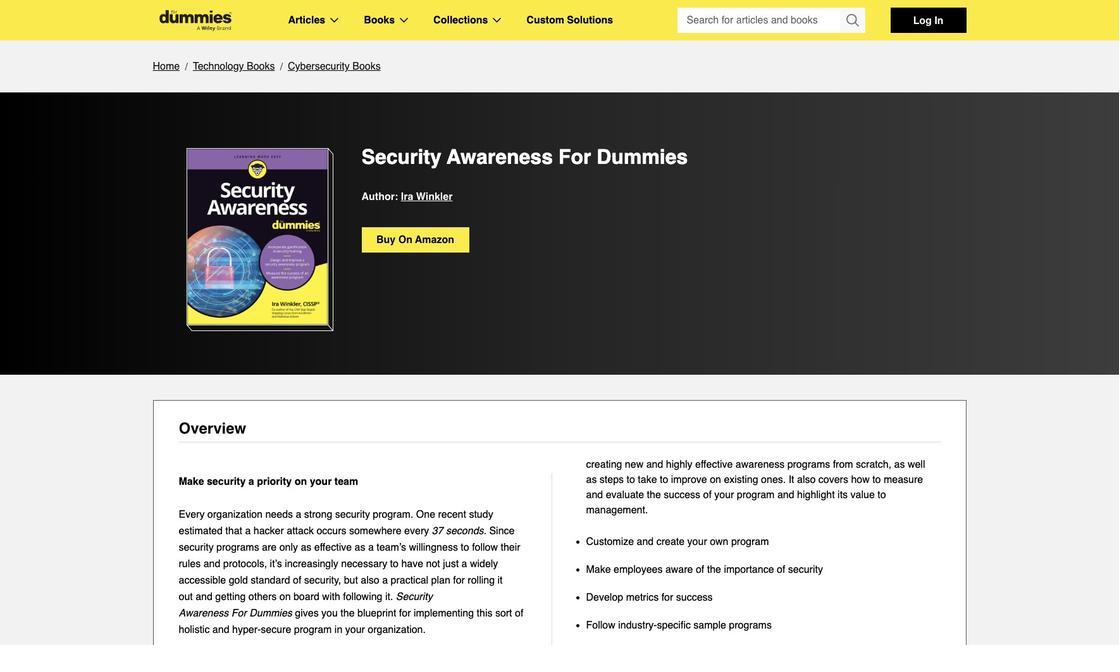 Task type: locate. For each thing, give the bounding box(es) containing it.
also
[[798, 474, 816, 485]]

gives you the blueprint for implementing this sort of holistic and hyper-secure program in your organization.
[[179, 607, 524, 635]]

take to improve
[[638, 474, 708, 485]]

somewhere
[[349, 525, 402, 537]]

for right metrics
[[662, 592, 674, 603]]

to
[[627, 474, 636, 485], [873, 474, 882, 485], [461, 542, 470, 553]]

2 horizontal spatial to
[[873, 474, 882, 485]]

creating new
[[587, 459, 644, 470]]

practical
[[391, 575, 429, 586]]

2 vertical spatial programs
[[730, 619, 772, 631]]

cybersecurity
[[288, 61, 350, 72]]

and up take to improve
[[647, 459, 664, 470]]

a strong security
[[296, 509, 370, 520]]

0 vertical spatial the
[[647, 489, 661, 500]]

from scratch, as
[[834, 459, 906, 470]]

for right plan
[[453, 575, 465, 586]]

gold
[[229, 575, 248, 586]]

books inside cybersecurity books link
[[353, 61, 381, 72]]

1 horizontal spatial your
[[688, 536, 708, 547]]

hyper-
[[232, 624, 261, 635]]

the right you
[[341, 607, 355, 619]]

security inside security awareness for dummies
[[396, 591, 433, 602]]

ira winkler link
[[401, 189, 453, 205]]

security for a
[[207, 476, 246, 487]]

program
[[732, 536, 770, 547]]

of right sort
[[515, 607, 524, 619]]

measure
[[884, 474, 924, 485]]

as down somewhere
[[355, 542, 366, 553]]

cookie consent banner dialog
[[0, 600, 1120, 645]]

2 horizontal spatial programs
[[788, 459, 831, 470]]

and left the create
[[637, 536, 654, 547]]

protocols,
[[223, 558, 267, 569]]

and
[[647, 459, 664, 470], [637, 536, 654, 547], [204, 558, 221, 569], [213, 624, 230, 635]]

programs
[[788, 459, 831, 470], [217, 542, 259, 553], [730, 619, 772, 631]]

1 horizontal spatial as
[[355, 542, 366, 553]]

0 vertical spatial a
[[249, 476, 254, 487]]

0 horizontal spatial for
[[399, 607, 411, 619]]

1 vertical spatial security
[[396, 591, 433, 602]]

books for technology books
[[247, 61, 275, 72]]

it.
[[386, 591, 393, 602]]

0 vertical spatial programs
[[788, 459, 831, 470]]

since
[[490, 525, 515, 537]]

on left board
[[280, 591, 291, 602]]

sort
[[496, 607, 513, 619]]

gives
[[295, 607, 319, 619]]

programs right the sample
[[730, 619, 772, 631]]

priority
[[257, 476, 292, 487]]

security right importance
[[789, 564, 824, 575]]

group
[[678, 8, 866, 33]]

of right importance
[[777, 564, 786, 575]]

programs up also
[[788, 459, 831, 470]]

are
[[262, 542, 277, 553]]

1 vertical spatial a
[[245, 525, 251, 537]]

logo image
[[153, 10, 238, 31]]

and up accessible
[[204, 558, 221, 569]]

overview
[[179, 420, 246, 437]]

2 vertical spatial a
[[368, 542, 374, 553]]

37 seconds.
[[432, 525, 490, 537]]

security inside since security programs are only as effective as a team's willingness to follow their rules and protocols, it's increasingly necessary to have not just a widely accessible gold standard of security, but also a practical plan for rolling it out and getting others on board with following it.
[[179, 542, 214, 553]]

to down from scratch, as
[[873, 474, 882, 485]]

0 horizontal spatial the
[[341, 607, 355, 619]]

employees
[[614, 564, 663, 575]]

0 horizontal spatial programs
[[217, 542, 259, 553]]

0 vertical spatial security
[[207, 476, 246, 487]]

needs
[[266, 509, 293, 520]]

security down estimated
[[179, 542, 214, 553]]

blueprint
[[358, 607, 397, 619]]

as up it's increasingly
[[301, 542, 312, 553]]

0 horizontal spatial to
[[461, 542, 470, 553]]

of
[[696, 564, 705, 575], [777, 564, 786, 575], [293, 575, 302, 586], [515, 607, 524, 619]]

estimated
[[179, 525, 223, 537]]

1 vertical spatial the
[[708, 564, 722, 575]]

getting
[[215, 591, 246, 602]]

it
[[498, 575, 503, 586]]

follow
[[587, 619, 616, 631]]

2 vertical spatial for
[[399, 607, 411, 619]]

just
[[443, 558, 459, 569]]

of right aware
[[696, 564, 705, 575]]

security up organization
[[207, 476, 246, 487]]

accessible
[[179, 575, 226, 586]]

security down practical at the left bottom of the page
[[396, 591, 433, 602]]

1 vertical spatial security
[[179, 542, 214, 553]]

your left team
[[310, 476, 332, 487]]

one
[[416, 509, 436, 520]]

to down seconds.
[[461, 542, 470, 553]]

make security a priority on your team
[[179, 476, 358, 487]]

effective
[[696, 459, 733, 470], [315, 542, 352, 553]]

0 horizontal spatial your
[[310, 476, 332, 487]]

on left existing ones. on the bottom right of page
[[710, 474, 722, 485]]

a widely
[[462, 558, 498, 569]]

1 horizontal spatial make
[[587, 564, 611, 575]]

1 vertical spatial effective
[[315, 542, 352, 553]]

0 vertical spatial for
[[453, 575, 465, 586]]

technology books link
[[193, 58, 275, 75]]

on inside since security programs are only as effective as a team's willingness to follow their rules and protocols, it's increasingly necessary to have not just a widely accessible gold standard of security, but also a practical plan for rolling it out and getting others on board with following it.
[[280, 591, 291, 602]]

buy on amazon
[[377, 234, 455, 246]]

1 horizontal spatial programs
[[730, 619, 772, 631]]

the down own
[[708, 564, 722, 575]]

success
[[677, 592, 713, 603]]

security
[[207, 476, 246, 487], [179, 542, 214, 553], [789, 564, 824, 575]]

0 vertical spatial make
[[179, 476, 204, 487]]

of down it's increasingly
[[293, 575, 302, 586]]

books for cybersecurity books
[[353, 61, 381, 72]]

2 horizontal spatial the
[[708, 564, 722, 575]]

your left own
[[688, 536, 708, 547]]

a right that
[[245, 525, 251, 537]]

books right cybersecurity
[[353, 61, 381, 72]]

specific
[[657, 619, 691, 631]]

secure program in your
[[261, 624, 365, 635]]

Search for articles and books text field
[[678, 8, 842, 33]]

1 horizontal spatial for
[[453, 575, 465, 586]]

not
[[426, 558, 440, 569]]

books inside technology books link
[[247, 61, 275, 72]]

books right technology
[[247, 61, 275, 72]]

effective right highly
[[696, 459, 733, 470]]

awareness
[[447, 145, 553, 168]]

0 vertical spatial effective
[[696, 459, 733, 470]]

1 horizontal spatial effective
[[696, 459, 733, 470]]

2 vertical spatial the
[[341, 607, 355, 619]]

ira
[[401, 191, 414, 203]]

value to
[[851, 489, 887, 500]]

as
[[301, 542, 312, 553], [355, 542, 366, 553]]

effective inside 'creating new and highly effective awareness programs from scratch, as well as steps to take to improve on existing ones. it also covers how to measure and evaluate the success of your program and highlight its value to management.'
[[696, 459, 733, 470]]

for up organization.
[[399, 607, 411, 619]]

2 as from the left
[[355, 542, 366, 553]]

1 vertical spatial for
[[662, 592, 674, 603]]

make up the every
[[179, 476, 204, 487]]

1 as from the left
[[301, 542, 312, 553]]

programs inside 'creating new and highly effective awareness programs from scratch, as well as steps to take to improve on existing ones. it also covers how to measure and evaluate the success of your program and highlight its value to management.'
[[788, 459, 831, 470]]

books
[[364, 15, 395, 26], [247, 61, 275, 72], [353, 61, 381, 72]]

1 horizontal spatial the
[[647, 489, 661, 500]]

security for security awareness for dummies
[[362, 145, 442, 168]]

0 vertical spatial security
[[362, 145, 442, 168]]

a down somewhere
[[368, 542, 374, 553]]

security awareness for dummies
[[362, 145, 688, 168]]

and inside gives you the blueprint for implementing this sort of holistic and hyper-secure program in your organization.
[[213, 624, 230, 635]]

security up author: ira winkler
[[362, 145, 442, 168]]

the
[[647, 489, 661, 500], [708, 564, 722, 575], [341, 607, 355, 619]]

team
[[335, 476, 358, 487]]

effective down occurs
[[315, 542, 352, 553]]

organization.
[[368, 624, 426, 635]]

0 horizontal spatial make
[[179, 476, 204, 487]]

highly
[[667, 459, 693, 470]]

and down awareness for dummies
[[213, 624, 230, 635]]

0 vertical spatial your
[[310, 476, 332, 487]]

the down take to improve
[[647, 489, 661, 500]]

and inside since security programs are only as effective as a team's willingness to follow their rules and protocols, it's increasingly necessary to have not just a widely accessible gold standard of security, but also a practical plan for rolling it out and getting others on board with following it.
[[204, 558, 221, 569]]

for inside gives you the blueprint for implementing this sort of holistic and hyper-secure program in your organization.
[[399, 607, 411, 619]]

implementing
[[414, 607, 474, 619]]

sample
[[694, 619, 727, 631]]

following
[[343, 591, 383, 602]]

create
[[657, 536, 685, 547]]

0 horizontal spatial as
[[301, 542, 312, 553]]

1 vertical spatial make
[[587, 564, 611, 575]]

on right priority
[[295, 476, 307, 487]]

1 vertical spatial programs
[[217, 542, 259, 553]]

a left priority
[[249, 476, 254, 487]]

programs down that
[[217, 542, 259, 553]]

author:
[[362, 191, 398, 203]]

articles
[[288, 15, 326, 26]]

to up and evaluate
[[627, 474, 636, 485]]

plan
[[431, 575, 451, 586]]

program.
[[373, 509, 414, 520]]

make up develop
[[587, 564, 611, 575]]

0 horizontal spatial effective
[[315, 542, 352, 553]]

2 vertical spatial security
[[789, 564, 824, 575]]

this
[[477, 607, 493, 619]]



Task type: describe. For each thing, give the bounding box(es) containing it.
books left open book categories icon
[[364, 15, 395, 26]]

to inside since security programs are only as effective as a team's willingness to follow their rules and protocols, it's increasingly necessary to have not just a widely accessible gold standard of security, but also a practical plan for rolling it out and getting others on board with following it.
[[461, 542, 470, 553]]

log in link
[[891, 8, 967, 33]]

a inside the every organization needs a strong security program. one recent study estimated that a hacker attack occurs somewhere every
[[245, 525, 251, 537]]

study
[[469, 509, 494, 520]]

security awareness for dummies
[[179, 591, 433, 619]]

own
[[710, 536, 729, 547]]

rolling
[[468, 575, 495, 586]]

it's increasingly
[[270, 558, 339, 569]]

of inside gives you the blueprint for implementing this sort of holistic and hyper-secure program in your organization.
[[515, 607, 524, 619]]

open article categories image
[[331, 18, 339, 23]]

management.
[[587, 504, 649, 516]]

on right buy
[[399, 234, 413, 246]]

seconds.
[[446, 525, 487, 537]]

for inside since security programs are only as effective as a team's willingness to follow their rules and protocols, it's increasingly necessary to have not just a widely accessible gold standard of security, but also a practical plan for rolling it out and getting others on board with following it.
[[453, 575, 465, 586]]

develop
[[587, 592, 624, 603]]

recent
[[438, 509, 467, 520]]

also a
[[361, 575, 388, 586]]

necessary to have
[[341, 558, 424, 569]]

awareness for dummies
[[179, 607, 292, 619]]

make for make employees aware of the importance of security
[[587, 564, 611, 575]]

amazon
[[415, 234, 455, 246]]

2 horizontal spatial for
[[662, 592, 674, 603]]

you
[[322, 607, 338, 619]]

the inside gives you the blueprint for implementing this sort of holistic and hyper-secure program in your organization.
[[341, 607, 355, 619]]

aware
[[666, 564, 694, 575]]

covers how
[[819, 474, 870, 485]]

cybersecurity books link
[[288, 58, 381, 75]]

well
[[908, 459, 926, 470]]

awareness
[[736, 459, 785, 470]]

1 horizontal spatial to
[[627, 474, 636, 485]]

home
[[153, 61, 180, 72]]

every
[[179, 509, 205, 520]]

37
[[432, 525, 443, 537]]

customize
[[587, 536, 634, 547]]

security, but
[[304, 575, 358, 586]]

since security programs are only as effective as a team's willingness to follow their rules and protocols, it's increasingly necessary to have not just a widely accessible gold standard of security, but also a practical plan for rolling it out and getting others on board with following it.
[[179, 525, 521, 602]]

rules
[[179, 558, 201, 569]]

technology books
[[193, 61, 275, 72]]

make for make security a priority on your team
[[179, 476, 204, 487]]

solutions
[[567, 15, 614, 26]]

industry-
[[619, 619, 657, 631]]

security for programs
[[179, 542, 214, 553]]

with
[[322, 591, 340, 602]]

metrics
[[627, 592, 659, 603]]

dummies
[[597, 145, 688, 168]]

their
[[501, 542, 521, 553]]

importance
[[725, 564, 775, 575]]

every organization needs a strong security program. one recent study estimated that a hacker attack occurs somewhere every
[[179, 509, 494, 537]]

it
[[789, 474, 795, 485]]

others
[[249, 591, 277, 602]]

board
[[294, 591, 320, 602]]

custom solutions
[[527, 15, 614, 26]]

the inside 'creating new and highly effective awareness programs from scratch, as well as steps to take to improve on existing ones. it also covers how to measure and evaluate the success of your program and highlight its value to management.'
[[647, 489, 661, 500]]

a inside since security programs are only as effective as a team's willingness to follow their rules and protocols, it's increasingly necessary to have not just a widely accessible gold standard of security, but also a practical plan for rolling it out and getting others on board with following it.
[[368, 542, 374, 553]]

occurs
[[317, 525, 347, 537]]

team's
[[377, 542, 407, 553]]

technology
[[193, 61, 244, 72]]

hacker
[[254, 525, 284, 537]]

follow
[[472, 542, 498, 553]]

willingness
[[409, 542, 458, 553]]

open book categories image
[[400, 18, 408, 23]]

programs inside since security programs are only as effective as a team's willingness to follow their rules and protocols, it's increasingly necessary to have not just a widely accessible gold standard of security, but also a practical plan for rolling it out and getting others on board with following it.
[[217, 542, 259, 553]]

of inside since security programs are only as effective as a team's willingness to follow their rules and protocols, it's increasingly necessary to have not just a widely accessible gold standard of security, but also a practical plan for rolling it out and getting others on board with following it.
[[293, 575, 302, 586]]

develop metrics for success
[[587, 592, 716, 603]]

custom
[[527, 15, 565, 26]]

collections
[[434, 15, 488, 26]]

and inside 'creating new and highly effective awareness programs from scratch, as well as steps to take to improve on existing ones. it also covers how to measure and evaluate the success of your program and highlight its value to management.'
[[647, 459, 664, 470]]

in
[[935, 14, 944, 26]]

on inside 'creating new and highly effective awareness programs from scratch, as well as steps to take to improve on existing ones. it also covers how to measure and evaluate the success of your program and highlight its value to management.'
[[710, 474, 722, 485]]

security for security awareness for dummies
[[396, 591, 433, 602]]

winkler
[[416, 191, 453, 203]]

home link
[[153, 58, 180, 75]]

as steps
[[587, 474, 624, 485]]

for
[[559, 145, 592, 168]]

buy on amazon link
[[362, 227, 469, 253]]

custom solutions link
[[527, 12, 614, 28]]

attack
[[287, 525, 314, 537]]

open collections list image
[[493, 18, 502, 23]]

log in
[[914, 14, 944, 26]]

every
[[405, 525, 429, 537]]

effective inside since security programs are only as effective as a team's willingness to follow their rules and protocols, it's increasingly necessary to have not just a widely accessible gold standard of security, but also a practical plan for rolling it out and getting others on board with following it.
[[315, 542, 352, 553]]

buy
[[377, 234, 396, 246]]

1 vertical spatial your
[[688, 536, 708, 547]]

creating new and highly effective awareness programs from scratch, as well as steps to take to improve on existing ones. it also covers how to measure and evaluate the success of your program and highlight its value to management.
[[587, 459, 926, 516]]

customize and create your own program
[[587, 536, 772, 547]]

standard
[[251, 575, 290, 586]]

follow industry-specific sample programs
[[587, 619, 775, 631]]

security awareness for dummies book cover image
[[187, 148, 328, 325]]

success of your program and highlight its
[[664, 489, 848, 500]]

holistic
[[179, 624, 210, 635]]

author: ira winkler
[[362, 191, 453, 203]]

organization
[[208, 509, 263, 520]]

that
[[226, 525, 242, 537]]



Task type: vqa. For each thing, say whether or not it's contained in the screenshot.
always
no



